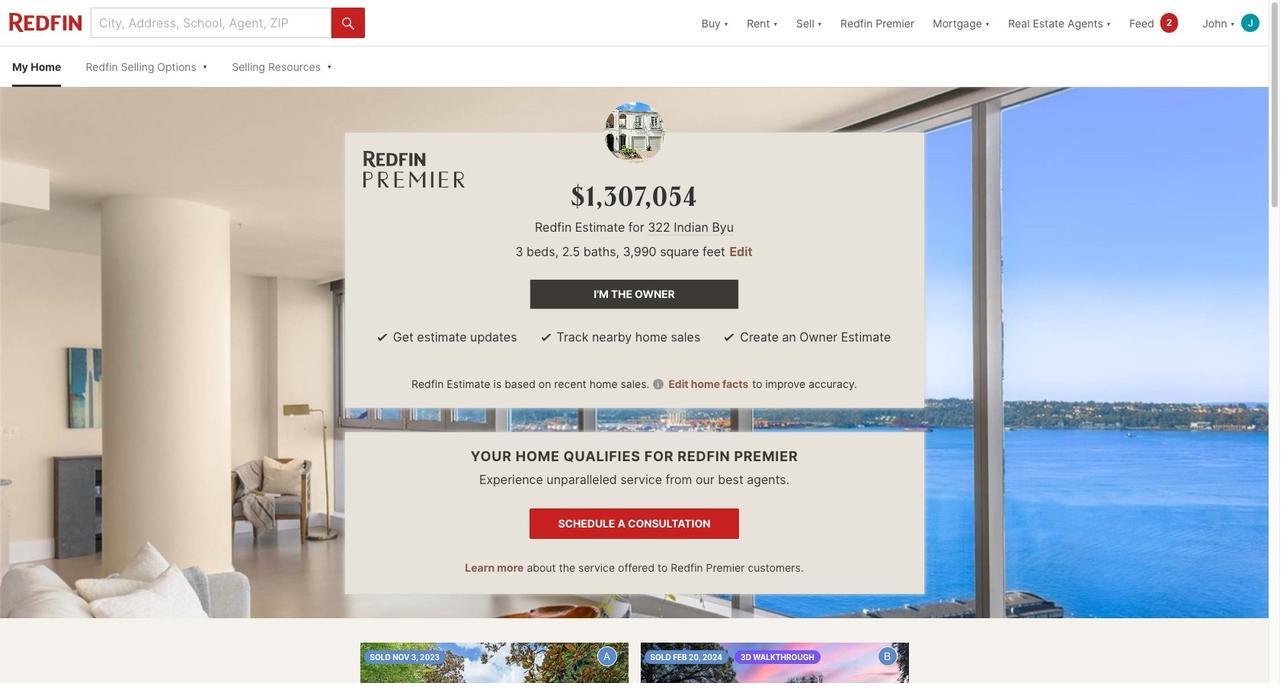Task type: locate. For each thing, give the bounding box(es) containing it.
submit search image
[[342, 17, 355, 29]]

City, Address, School, Agent, ZIP search field
[[91, 8, 332, 38]]

premier logo image
[[363, 151, 465, 188]]

user photo image
[[1242, 14, 1260, 32]]



Task type: vqa. For each thing, say whether or not it's contained in the screenshot.
the 'user photo'
yes



Task type: describe. For each thing, give the bounding box(es) containing it.
photo of 84 e broad oaks dr, houston, tx 77056 image
[[360, 643, 629, 683]]

photo of 360 timber terrace rd, houston, tx 77024 image
[[641, 643, 909, 683]]



